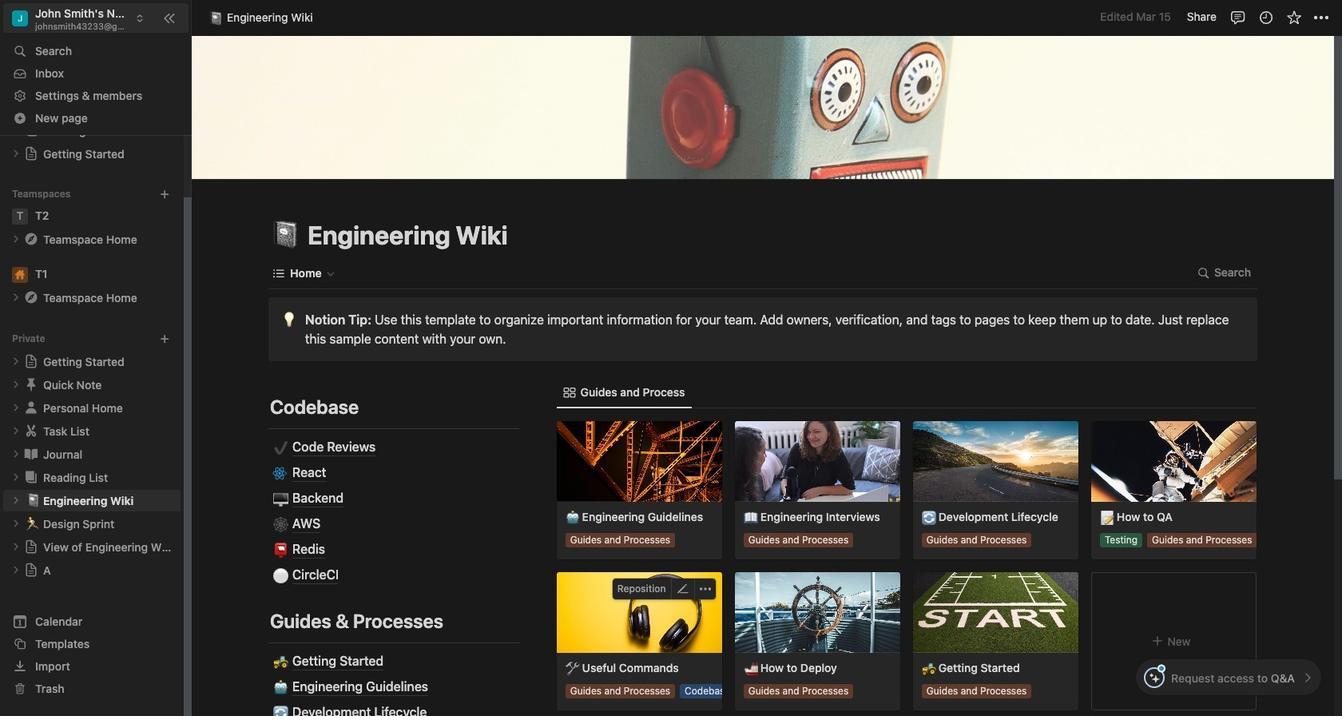 Task type: describe. For each thing, give the bounding box(es) containing it.
4 open image from the top
[[11, 473, 21, 482]]

0 horizontal spatial 🤖 image
[[274, 677, 289, 697]]

1 vertical spatial 🔄 image
[[274, 703, 289, 716]]

🛠 image
[[566, 659, 580, 678]]

1 open image from the top
[[11, 149, 21, 158]]

1 vertical spatial 📓 image
[[271, 217, 300, 254]]

4 open image from the top
[[11, 380, 21, 389]]

📖 image
[[744, 508, 758, 527]]

🕸 image
[[274, 514, 289, 534]]

🖥 image
[[274, 489, 289, 509]]

🚜 image
[[274, 651, 289, 671]]

close sidebar image
[[163, 12, 176, 24]]

t image
[[12, 208, 28, 224]]

0 horizontal spatial 📓 image
[[26, 491, 40, 509]]

new teamspace image
[[159, 188, 170, 200]]

2 open image from the top
[[11, 234, 21, 244]]

🏃 image
[[26, 514, 40, 532]]

9 open image from the top
[[11, 565, 21, 575]]

⚪ image
[[274, 565, 289, 585]]



Task type: vqa. For each thing, say whether or not it's contained in the screenshot.
e.g. company name text field
no



Task type: locate. For each thing, give the bounding box(es) containing it.
📓 image
[[209, 8, 223, 27], [271, 217, 300, 254], [26, 491, 40, 509]]

0 vertical spatial 📓 image
[[209, 8, 223, 27]]

📝 image
[[1100, 508, 1115, 527]]

🤖 image
[[566, 508, 580, 527], [274, 677, 289, 697]]

3 open image from the top
[[11, 426, 21, 436]]

2 vertical spatial 📓 image
[[26, 491, 40, 509]]

0 horizontal spatial 🔄 image
[[274, 703, 289, 716]]

7 open image from the top
[[11, 519, 21, 529]]

comments image
[[1230, 9, 1246, 25]]

📮 image
[[274, 540, 289, 560]]

5 open image from the top
[[11, 449, 21, 459]]

open image
[[11, 149, 21, 158], [11, 234, 21, 244], [11, 293, 21, 302], [11, 380, 21, 389], [11, 449, 21, 459], [11, 496, 21, 505], [11, 519, 21, 529], [11, 542, 21, 552], [11, 565, 21, 575]]

2 open image from the top
[[11, 403, 21, 413]]

0 vertical spatial 🤖 image
[[566, 508, 580, 527]]

change page icon image
[[24, 146, 38, 161], [23, 231, 39, 247], [23, 290, 39, 306], [24, 354, 38, 369], [23, 377, 39, 393], [23, 400, 39, 416], [23, 423, 39, 439], [23, 446, 39, 462], [23, 469, 39, 485], [24, 540, 38, 554], [24, 563, 38, 577]]

💡 image
[[281, 309, 297, 329]]

note
[[269, 297, 1258, 361]]

🚢 image
[[744, 659, 758, 678]]

1 horizontal spatial 🤖 image
[[566, 508, 580, 527]]

6 open image from the top
[[11, 496, 21, 505]]

🚜 image
[[922, 659, 937, 678]]

🔄 image
[[922, 508, 937, 527], [274, 703, 289, 716]]

2 horizontal spatial 📓 image
[[271, 217, 300, 254]]

open image
[[11, 357, 21, 366], [11, 403, 21, 413], [11, 426, 21, 436], [11, 473, 21, 482]]

add a page image
[[159, 333, 170, 344]]

updates image
[[1258, 9, 1274, 25]]

1 horizontal spatial 🔄 image
[[922, 508, 937, 527]]

1 horizontal spatial 📓 image
[[209, 8, 223, 27]]

1 open image from the top
[[11, 357, 21, 366]]

favorite image
[[1286, 9, 1302, 25]]

0 vertical spatial 🔄 image
[[922, 508, 937, 527]]

3 open image from the top
[[11, 293, 21, 302]]

tab
[[557, 381, 692, 403]]

✔️ image
[[274, 438, 289, 458]]

8 open image from the top
[[11, 542, 21, 552]]

1 vertical spatial 🤖 image
[[274, 677, 289, 697]]



